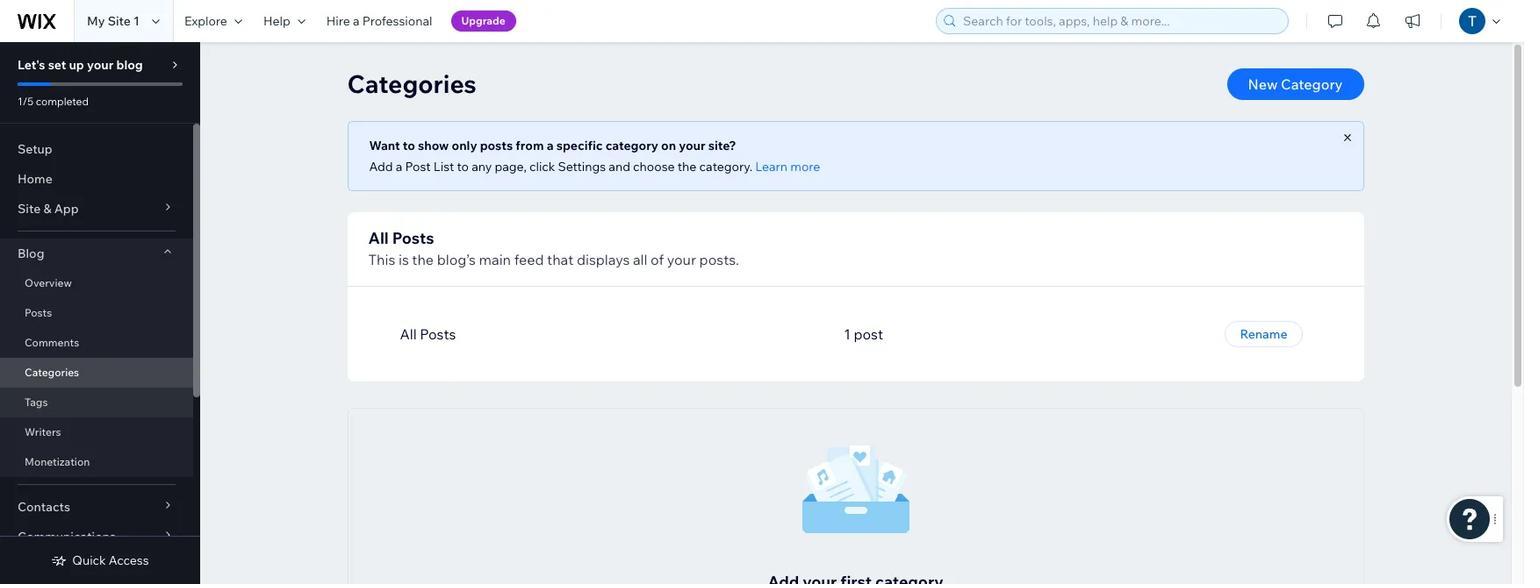 Task type: describe. For each thing, give the bounding box(es) containing it.
1 vertical spatial 1
[[844, 326, 851, 343]]

of
[[651, 251, 664, 269]]

site inside popup button
[[18, 201, 41, 217]]

site & app
[[18, 201, 79, 217]]

comments link
[[0, 328, 193, 358]]

Search for tools, apps, help & more... field
[[958, 9, 1283, 33]]

1 post
[[844, 326, 884, 343]]

click
[[530, 159, 555, 175]]

learn more link
[[755, 159, 821, 175]]

want to show only posts from a specific category on your site? add a post list to any page, click settings and choose the category. learn more
[[369, 138, 821, 175]]

overview link
[[0, 269, 193, 299]]

hire a professional link
[[316, 0, 443, 42]]

help button
[[253, 0, 316, 42]]

monetization link
[[0, 448, 193, 478]]

0 horizontal spatial a
[[353, 13, 360, 29]]

&
[[43, 201, 51, 217]]

my
[[87, 13, 105, 29]]

quick
[[72, 553, 106, 569]]

choose
[[633, 159, 675, 175]]

from
[[516, 138, 544, 154]]

and
[[609, 159, 631, 175]]

blog button
[[0, 239, 193, 269]]

your inside all posts this is the blog's main feed that displays all of your posts.
[[667, 251, 696, 269]]

app
[[54, 201, 79, 217]]

new category
[[1249, 76, 1343, 93]]

any
[[472, 159, 492, 175]]

list
[[434, 159, 454, 175]]

access
[[109, 553, 149, 569]]

main
[[479, 251, 511, 269]]

1 horizontal spatial site
[[108, 13, 131, 29]]

1/5 completed
[[18, 95, 89, 108]]

page,
[[495, 159, 527, 175]]

setup
[[18, 141, 52, 157]]

displays
[[577, 251, 630, 269]]

blog's
[[437, 251, 476, 269]]

the inside the 'want to show only posts from a specific category on your site? add a post list to any page, click settings and choose the category. learn more'
[[678, 159, 697, 175]]

categories link
[[0, 358, 193, 388]]

all posts this is the blog's main feed that displays all of your posts.
[[368, 228, 739, 269]]

upgrade
[[462, 14, 506, 27]]

feed
[[514, 251, 544, 269]]

1 horizontal spatial to
[[457, 159, 469, 175]]

post
[[854, 326, 884, 343]]

contacts button
[[0, 493, 193, 523]]

overview
[[25, 277, 72, 290]]

upgrade button
[[451, 11, 516, 32]]

new category button
[[1227, 69, 1364, 100]]

specific
[[557, 138, 603, 154]]

writers
[[25, 426, 61, 439]]

new
[[1249, 76, 1278, 93]]

2 vertical spatial a
[[396, 159, 403, 175]]

quick access button
[[51, 553, 149, 569]]

posts for all posts
[[420, 326, 456, 343]]

posts
[[480, 138, 513, 154]]

1 vertical spatial a
[[547, 138, 554, 154]]

all for all posts this is the blog's main feed that displays all of your posts.
[[368, 228, 389, 249]]

posts.
[[700, 251, 739, 269]]

setup link
[[0, 134, 193, 164]]

categories inside the sidebar element
[[25, 366, 79, 379]]

your inside the sidebar element
[[87, 57, 114, 73]]

tags link
[[0, 388, 193, 418]]

is
[[399, 251, 409, 269]]

this
[[368, 251, 396, 269]]

category
[[1281, 76, 1343, 93]]



Task type: locate. For each thing, give the bounding box(es) containing it.
blog
[[116, 57, 143, 73]]

your right the on
[[679, 138, 706, 154]]

home
[[18, 171, 53, 187]]

2 vertical spatial posts
[[420, 326, 456, 343]]

all up this
[[368, 228, 389, 249]]

rename button
[[1225, 321, 1304, 348]]

0 horizontal spatial all
[[368, 228, 389, 249]]

my site 1
[[87, 13, 140, 29]]

2 horizontal spatial a
[[547, 138, 554, 154]]

to
[[403, 138, 415, 154], [457, 159, 469, 175]]

that
[[547, 251, 574, 269]]

the right choose
[[678, 159, 697, 175]]

want
[[369, 138, 400, 154]]

professional
[[362, 13, 433, 29]]

to left 'any'
[[457, 159, 469, 175]]

0 vertical spatial 1
[[134, 13, 140, 29]]

rename
[[1241, 327, 1288, 343]]

completed
[[36, 95, 89, 108]]

learn
[[755, 159, 788, 175]]

1 horizontal spatial all
[[400, 326, 417, 343]]

on
[[661, 138, 676, 154]]

category.
[[700, 159, 753, 175]]

category
[[606, 138, 659, 154]]

site left &
[[18, 201, 41, 217]]

1
[[134, 13, 140, 29], [844, 326, 851, 343]]

site right my
[[108, 13, 131, 29]]

a right add
[[396, 159, 403, 175]]

site
[[108, 13, 131, 29], [18, 201, 41, 217]]

hire a professional
[[327, 13, 433, 29]]

posts inside posts link
[[25, 307, 52, 320]]

show
[[418, 138, 449, 154]]

1 vertical spatial your
[[679, 138, 706, 154]]

posts link
[[0, 299, 193, 328]]

all inside all posts this is the blog's main feed that displays all of your posts.
[[368, 228, 389, 249]]

site & app button
[[0, 194, 193, 224]]

1 right my
[[134, 13, 140, 29]]

2 vertical spatial your
[[667, 251, 696, 269]]

writers link
[[0, 418, 193, 448]]

settings
[[558, 159, 606, 175]]

1 horizontal spatial the
[[678, 159, 697, 175]]

posts inside all posts this is the blog's main feed that displays all of your posts.
[[392, 228, 434, 249]]

home link
[[0, 164, 193, 194]]

1 horizontal spatial 1
[[844, 326, 851, 343]]

post
[[405, 159, 431, 175]]

posts down 'blog's'
[[420, 326, 456, 343]]

1 vertical spatial posts
[[25, 307, 52, 320]]

let's
[[18, 57, 45, 73]]

0 vertical spatial a
[[353, 13, 360, 29]]

communications
[[18, 530, 116, 545]]

comments
[[25, 336, 79, 350]]

all posts
[[400, 326, 456, 343]]

blog
[[18, 246, 44, 262]]

posts
[[392, 228, 434, 249], [25, 307, 52, 320], [420, 326, 456, 343]]

explore
[[184, 13, 227, 29]]

1/5
[[18, 95, 34, 108]]

only
[[452, 138, 477, 154]]

all for all posts
[[400, 326, 417, 343]]

communications button
[[0, 523, 193, 552]]

hire
[[327, 13, 350, 29]]

1 horizontal spatial categories
[[347, 69, 477, 99]]

posts for all posts this is the blog's main feed that displays all of your posts.
[[392, 228, 434, 249]]

a right hire
[[353, 13, 360, 29]]

1 horizontal spatial a
[[396, 159, 403, 175]]

quick access
[[72, 553, 149, 569]]

let's set up your blog
[[18, 57, 143, 73]]

0 horizontal spatial the
[[412, 251, 434, 269]]

posts up is
[[392, 228, 434, 249]]

categories down comments
[[25, 366, 79, 379]]

a
[[353, 13, 360, 29], [547, 138, 554, 154], [396, 159, 403, 175]]

sidebar element
[[0, 42, 200, 585]]

contacts
[[18, 500, 70, 516]]

monetization
[[25, 456, 90, 469]]

add
[[369, 159, 393, 175]]

0 horizontal spatial 1
[[134, 13, 140, 29]]

0 vertical spatial to
[[403, 138, 415, 154]]

posts down 'overview' at the left of page
[[25, 307, 52, 320]]

0 horizontal spatial site
[[18, 201, 41, 217]]

0 vertical spatial posts
[[392, 228, 434, 249]]

1 left post
[[844, 326, 851, 343]]

help
[[263, 13, 290, 29]]

the inside all posts this is the blog's main feed that displays all of your posts.
[[412, 251, 434, 269]]

the right is
[[412, 251, 434, 269]]

the
[[678, 159, 697, 175], [412, 251, 434, 269]]

1 vertical spatial the
[[412, 251, 434, 269]]

more
[[791, 159, 821, 175]]

your
[[87, 57, 114, 73], [679, 138, 706, 154], [667, 251, 696, 269]]

up
[[69, 57, 84, 73]]

1 vertical spatial all
[[400, 326, 417, 343]]

0 vertical spatial site
[[108, 13, 131, 29]]

0 vertical spatial your
[[87, 57, 114, 73]]

0 vertical spatial all
[[368, 228, 389, 249]]

categories down professional in the left top of the page
[[347, 69, 477, 99]]

1 vertical spatial categories
[[25, 366, 79, 379]]

1 vertical spatial site
[[18, 201, 41, 217]]

all
[[368, 228, 389, 249], [400, 326, 417, 343]]

0 vertical spatial categories
[[347, 69, 477, 99]]

all down is
[[400, 326, 417, 343]]

your right 'up'
[[87, 57, 114, 73]]

site?
[[709, 138, 736, 154]]

categories
[[347, 69, 477, 99], [25, 366, 79, 379]]

1 vertical spatial to
[[457, 159, 469, 175]]

0 horizontal spatial to
[[403, 138, 415, 154]]

tags
[[25, 396, 48, 409]]

all
[[633, 251, 648, 269]]

your inside the 'want to show only posts from a specific category on your site? add a post list to any page, click settings and choose the category. learn more'
[[679, 138, 706, 154]]

0 horizontal spatial categories
[[25, 366, 79, 379]]

a right from
[[547, 138, 554, 154]]

your right the of
[[667, 251, 696, 269]]

to up post
[[403, 138, 415, 154]]

0 vertical spatial the
[[678, 159, 697, 175]]

set
[[48, 57, 66, 73]]



Task type: vqa. For each thing, say whether or not it's contained in the screenshot.
top the set
no



